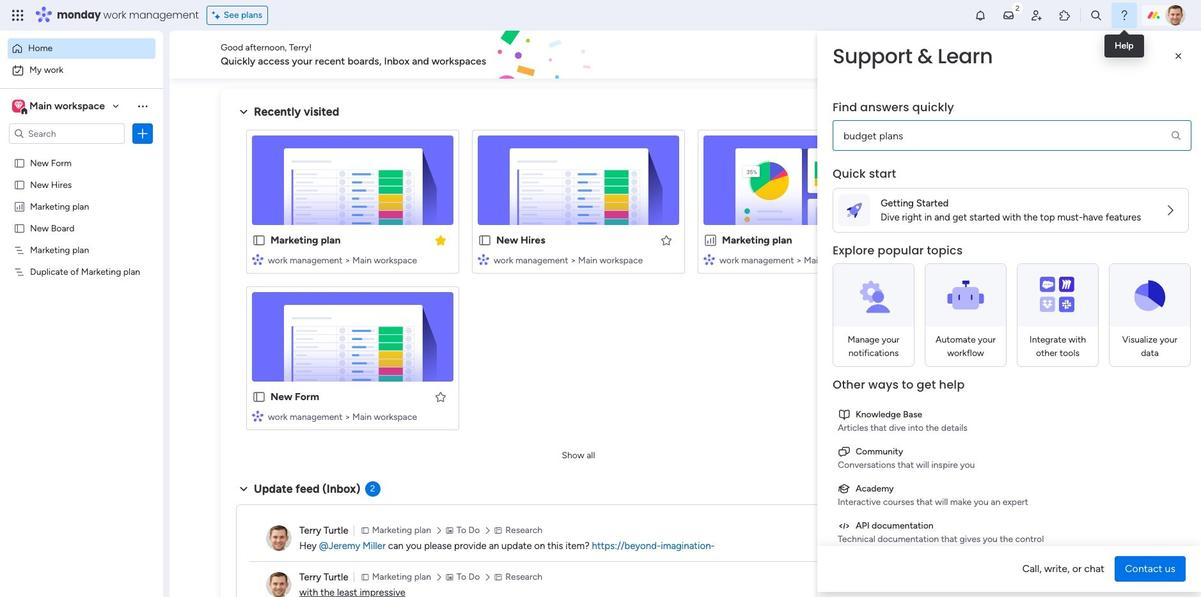 Task type: describe. For each thing, give the bounding box(es) containing it.
add to favorites image
[[434, 390, 447, 403]]

1 vertical spatial option
[[8, 60, 155, 81]]

workspace selection element
[[12, 98, 107, 115]]

2 image
[[1012, 1, 1023, 15]]

invite members image
[[1030, 9, 1043, 22]]

3 link container element from the top
[[838, 482, 1184, 496]]

remove from favorites image
[[434, 234, 447, 247]]

4 link container element from the top
[[838, 519, 1184, 533]]

2 vertical spatial option
[[0, 151, 163, 154]]

help center element
[[952, 528, 1144, 579]]

getting started logo image
[[847, 203, 862, 218]]

select product image
[[12, 9, 24, 22]]

1 add to favorites image from the left
[[660, 234, 673, 247]]

public dashboard image
[[13, 200, 26, 212]]

1 vertical spatial public board image
[[13, 222, 26, 234]]

0 vertical spatial terry turtle image
[[1165, 5, 1186, 26]]

monday marketplace image
[[1058, 9, 1071, 22]]

check circle image
[[971, 136, 979, 146]]

2 add to favorites image from the left
[[886, 234, 899, 247]]

0 horizontal spatial public board image
[[13, 157, 26, 169]]

quick search results list box
[[236, 120, 921, 446]]

close update feed (inbox) image
[[236, 482, 251, 497]]

0 vertical spatial public board image
[[13, 178, 26, 191]]

2 element
[[365, 482, 380, 497]]

templates image image
[[963, 257, 1132, 346]]

search container element
[[833, 100, 1192, 151]]



Task type: vqa. For each thing, say whether or not it's contained in the screenshot.
the Close Recently visited icon
yes



Task type: locate. For each thing, give the bounding box(es) containing it.
workspace image
[[14, 99, 23, 113]]

2 horizontal spatial public board image
[[478, 233, 492, 248]]

notifications image
[[974, 9, 987, 22]]

circle o image
[[971, 185, 979, 195]]

v2 user feedback image
[[962, 47, 972, 62]]

public board image
[[13, 157, 26, 169], [252, 233, 266, 248], [478, 233, 492, 248]]

close recently visited image
[[236, 104, 251, 120]]

add to favorites image
[[660, 234, 673, 247], [886, 234, 899, 247]]

component image
[[478, 254, 489, 265]]

How can we help? search field
[[833, 120, 1192, 151]]

1 horizontal spatial add to favorites image
[[886, 234, 899, 247]]

2 link container element from the top
[[838, 445, 1184, 459]]

1 vertical spatial terry turtle image
[[266, 572, 292, 597]]

option
[[8, 38, 155, 59], [8, 60, 155, 81], [0, 151, 163, 154]]

workspace image
[[12, 99, 25, 113]]

extra links container element
[[833, 403, 1189, 551]]

public board image for remove from favorites icon
[[252, 233, 266, 248]]

1 link container element from the top
[[838, 408, 1184, 421]]

workspace options image
[[136, 100, 149, 112]]

Search in workspace field
[[27, 126, 107, 141]]

2 vertical spatial public board image
[[252, 390, 266, 404]]

getting started element
[[952, 466, 1144, 517]]

public board image for 1st add to favorites image
[[478, 233, 492, 248]]

0 horizontal spatial terry turtle image
[[266, 572, 292, 597]]

search everything image
[[1090, 9, 1103, 22]]

terry turtle image
[[266, 526, 292, 551]]

public dashboard image
[[704, 233, 718, 248]]

list box
[[0, 149, 163, 455]]

1 horizontal spatial public board image
[[252, 233, 266, 248]]

public board image
[[13, 178, 26, 191], [13, 222, 26, 234], [252, 390, 266, 404]]

options image
[[136, 127, 149, 140]]

0 horizontal spatial add to favorites image
[[660, 234, 673, 247]]

1 horizontal spatial terry turtle image
[[1165, 5, 1186, 26]]

check circle image
[[971, 120, 979, 130]]

update feed image
[[1002, 9, 1015, 22]]

terry turtle image
[[1165, 5, 1186, 26], [266, 572, 292, 597]]

0 vertical spatial option
[[8, 38, 155, 59]]

help image
[[1118, 9, 1131, 22]]

see plans image
[[212, 8, 224, 22]]

header element
[[817, 31, 1201, 166]]

link container element
[[838, 408, 1184, 421], [838, 445, 1184, 459], [838, 482, 1184, 496], [838, 519, 1184, 533]]

terry turtle image down terry turtle image
[[266, 572, 292, 597]]

terry turtle image right help icon
[[1165, 5, 1186, 26]]



